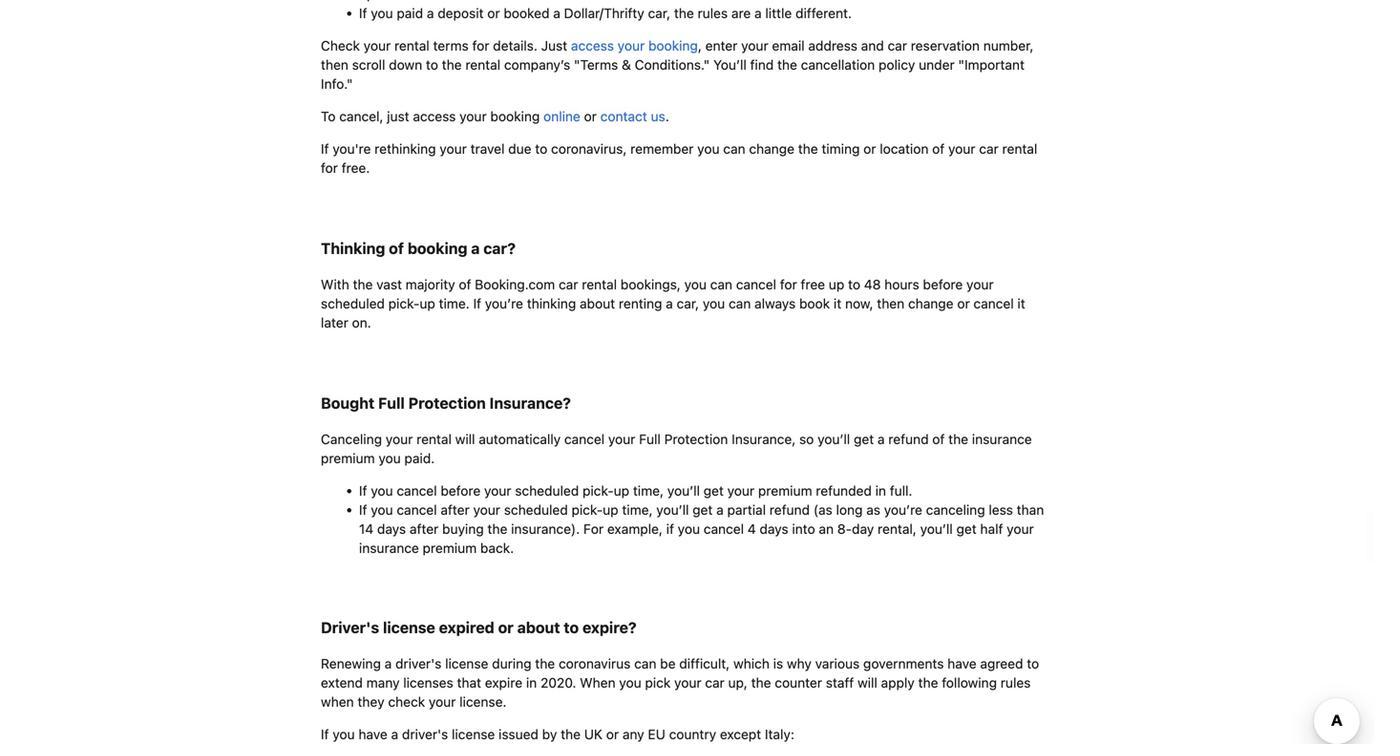 Task type: describe. For each thing, give the bounding box(es) containing it.
in inside renewing a driver's license during the coronavirus can be difficult, which is why various governments have agreed to extend many licenses that expire in 2020. when you pick your car up, the counter staff will apply the following rules when they check your license.
[[526, 675, 537, 691]]

1 vertical spatial access
[[413, 108, 456, 124]]

2 horizontal spatial premium
[[759, 483, 813, 499]]

0 vertical spatial license
[[383, 619, 436, 637]]

your down licenses
[[429, 694, 456, 710]]

your up the buying
[[473, 502, 501, 518]]

0 vertical spatial full
[[378, 394, 405, 412]]

company's
[[504, 57, 571, 73]]

insurance).
[[511, 521, 580, 537]]

any
[[623, 727, 645, 742]]

coronavirus
[[559, 656, 631, 672]]

you inside if you're rethinking your travel due to coronavirus, remember you can change the timing or location of your car rental for free.
[[698, 141, 720, 157]]

rules inside renewing a driver's license during the coronavirus can be difficult, which is why various governments have agreed to extend many licenses that expire in 2020. when you pick your car up, the counter staff will apply the following rules when they check your license.
[[1001, 675, 1031, 691]]

canceling your rental will automatically cancel your full protection insurance, so you'll get a refund of the insurance premium you paid.
[[321, 431, 1033, 466]]

if for cancel
[[359, 483, 367, 499]]

premium inside canceling your rental will automatically cancel your full protection insurance, so you'll get a refund of the insurance premium you paid.
[[321, 450, 375, 466]]

when
[[321, 694, 354, 710]]

before inside with the vast majority of booking.com car rental bookings, you can cancel for free up to 48 hours before your scheduled pick-up time. if you're thinking about renting a car, you can always book it now, then change or cancel it later on.
[[923, 277, 963, 292]]

your up &
[[618, 38, 645, 53]]

change inside with the vast majority of booking.com car rental bookings, you can cancel for free up to 48 hours before your scheduled pick-up time. if you're thinking about renting a car, you can always book it now, then change or cancel it later on.
[[909, 296, 954, 311]]

that
[[457, 675, 482, 691]]

a right the are
[[755, 5, 762, 21]]

driver's license expired or about to expire?
[[321, 619, 637, 637]]

1 it from the left
[[834, 296, 842, 311]]

the inside if you're rethinking your travel due to coronavirus, remember you can change the timing or location of your car rental for free.
[[799, 141, 818, 157]]

2 it from the left
[[1018, 296, 1026, 311]]

1 horizontal spatial after
[[441, 502, 470, 518]]

italy:
[[765, 727, 795, 742]]

they
[[358, 694, 385, 710]]

during
[[492, 656, 532, 672]]

back.
[[481, 540, 514, 556]]

terms
[[433, 38, 469, 53]]

example,
[[608, 521, 663, 537]]

1 vertical spatial booking
[[491, 108, 540, 124]]

protection inside canceling your rental will automatically cancel your full protection insurance, so you'll get a refund of the insurance premium you paid.
[[665, 431, 728, 447]]

issued
[[499, 727, 539, 742]]

1 horizontal spatial access
[[571, 38, 614, 53]]

about inside with the vast majority of booking.com car rental bookings, you can cancel for free up to 48 hours before your scheduled pick-up time. if you're thinking about renting a car, you can always book it now, then change or cancel it later on.
[[580, 296, 615, 311]]

cancel,
[[339, 108, 384, 124]]

scheduled inside with the vast majority of booking.com car rental bookings, you can cancel for free up to 48 hours before your scheduled pick-up time. if you're thinking about renting a car, you can always book it now, then change or cancel it later on.
[[321, 296, 385, 311]]

2020.
[[541, 675, 577, 691]]

.
[[666, 108, 670, 124]]

with
[[321, 277, 349, 292]]

expire
[[485, 675, 523, 691]]

your up example,
[[609, 431, 636, 447]]

get inside canceling your rental will automatically cancel your full protection insurance, so you'll get a refund of the insurance premium you paid.
[[854, 431, 874, 447]]

your up partial
[[728, 483, 755, 499]]

various
[[816, 656, 860, 672]]

except
[[720, 727, 762, 742]]

later
[[321, 315, 349, 331]]

is
[[774, 656, 784, 672]]

thinking
[[321, 239, 385, 257]]

rental inside ', enter your email address and car reservation number, then scroll down to the rental company's "terms & conditions." you'll find the cancellation policy under "important info."'
[[466, 57, 501, 73]]

you'll inside canceling your rental will automatically cancel your full protection insurance, so you'll get a refund of the insurance premium you paid.
[[818, 431, 851, 447]]

little
[[766, 5, 792, 21]]

renewing
[[321, 656, 381, 672]]

if you have a driver's license issued by the uk or any eu country except italy:
[[321, 727, 795, 742]]

for inside with the vast majority of booking.com car rental bookings, you can cancel for free up to 48 hours before your scheduled pick-up time. if you're thinking about renting a car, you can always book it now, then change or cancel it later on.
[[780, 277, 798, 292]]

contact
[[601, 108, 648, 124]]

get down canceling
[[957, 521, 977, 537]]

always
[[755, 296, 796, 311]]

buying
[[442, 521, 484, 537]]

which
[[734, 656, 770, 672]]

up up for
[[603, 502, 619, 518]]

expired
[[439, 619, 495, 637]]

check
[[388, 694, 425, 710]]

with the vast majority of booking.com car rental bookings, you can cancel for free up to 48 hours before your scheduled pick-up time. if you're thinking about renting a car, you can always book it now, then change or cancel it later on.
[[321, 277, 1026, 331]]

up down majority
[[420, 296, 436, 311]]

a inside renewing a driver's license during the coronavirus can be difficult, which is why various governments have agreed to extend many licenses that expire in 2020. when you pick your car up, the counter staff will apply the following rules when they check your license.
[[385, 656, 392, 672]]

a inside the if you cancel before your scheduled pick-up time, you'll get your premium refunded in full. if you cancel after your scheduled pick-up time, you'll get a partial refund (as long as you're canceling less than 14 days after buying the insurance). for example, if you cancel 4 days into an 8-day rental, you'll get half your insurance premium back.
[[717, 502, 724, 518]]

info."
[[321, 76, 353, 92]]

just
[[387, 108, 410, 124]]

canceling
[[927, 502, 986, 518]]

your right location
[[949, 141, 976, 157]]

for
[[584, 521, 604, 537]]

insurance?
[[490, 394, 571, 412]]

online
[[544, 108, 581, 124]]

2 vertical spatial scheduled
[[504, 502, 568, 518]]

0 horizontal spatial car,
[[648, 5, 671, 21]]

bookings,
[[621, 277, 681, 292]]

4
[[748, 521, 756, 537]]

by
[[542, 727, 557, 742]]

country
[[669, 727, 717, 742]]

car inside if you're rethinking your travel due to coronavirus, remember you can change the timing or location of your car rental for free.
[[980, 141, 999, 157]]

if for paid
[[359, 5, 367, 21]]

your down difficult,
[[675, 675, 702, 691]]

your up travel
[[460, 108, 487, 124]]

rental inside with the vast majority of booking.com car rental bookings, you can cancel for free up to 48 hours before your scheduled pick-up time. if you're thinking about renting a car, you can always book it now, then change or cancel it later on.
[[582, 277, 617, 292]]

will inside renewing a driver's license during the coronavirus can be difficult, which is why various governments have agreed to extend many licenses that expire in 2020. when you pick your car up, the counter staff will apply the following rules when they check your license.
[[858, 675, 878, 691]]

to inside ', enter your email address and car reservation number, then scroll down to the rental company's "terms & conditions." you'll find the cancellation policy under "important info."'
[[426, 57, 439, 73]]

book
[[800, 296, 830, 311]]

&
[[622, 57, 631, 73]]

less
[[989, 502, 1014, 518]]

2 horizontal spatial booking
[[649, 38, 698, 53]]

full inside canceling your rental will automatically cancel your full protection insurance, so you'll get a refund of the insurance premium you paid.
[[639, 431, 661, 447]]

if inside with the vast majority of booking.com car rental bookings, you can cancel for free up to 48 hours before your scheduled pick-up time. if you're thinking about renting a car, you can always book it now, then change or cancel it later on.
[[473, 296, 482, 311]]

your down automatically
[[484, 483, 512, 499]]

0 vertical spatial time,
[[633, 483, 664, 499]]

long
[[837, 502, 863, 518]]

bought full protection insurance?
[[321, 394, 571, 412]]

driver's
[[321, 619, 380, 637]]

free.
[[342, 160, 370, 176]]

full.
[[890, 483, 913, 499]]

rental inside if you're rethinking your travel due to coronavirus, remember you can change the timing or location of your car rental for free.
[[1003, 141, 1038, 157]]

the right by
[[561, 727, 581, 742]]

a inside canceling your rental will automatically cancel your full protection insurance, so you'll get a refund of the insurance premium you paid.
[[878, 431, 885, 447]]

paid.
[[405, 450, 435, 466]]

get down canceling your rental will automatically cancel your full protection insurance, so you'll get a refund of the insurance premium you paid.
[[704, 483, 724, 499]]

for inside if you're rethinking your travel due to coronavirus, remember you can change the timing or location of your car rental for free.
[[321, 160, 338, 176]]

rental inside canceling your rental will automatically cancel your full protection insurance, so you'll get a refund of the insurance premium you paid.
[[417, 431, 452, 447]]

the inside canceling your rental will automatically cancel your full protection insurance, so you'll get a refund of the insurance premium you paid.
[[949, 431, 969, 447]]

check your rental terms for details. just access your booking
[[321, 38, 698, 53]]

to cancel, just access your booking online or contact us .
[[321, 108, 670, 124]]

us
[[651, 108, 666, 124]]

you inside canceling your rental will automatically cancel your full protection insurance, so you'll get a refund of the insurance premium you paid.
[[379, 450, 401, 466]]

rethinking
[[375, 141, 436, 157]]

or inside with the vast majority of booking.com car rental bookings, you can cancel for free up to 48 hours before your scheduled pick-up time. if you're thinking about renting a car, you can always book it now, then change or cancel it later on.
[[958, 296, 970, 311]]

a right the booked
[[553, 5, 561, 21]]

staff
[[826, 675, 854, 691]]

your down than
[[1007, 521, 1035, 537]]

you'll
[[714, 57, 747, 73]]

if you paid a deposit or booked a dollar/thrifty car, the rules are a little different.
[[359, 5, 852, 21]]

license inside renewing a driver's license during the coronavirus can be difficult, which is why various governments have agreed to extend many licenses that expire in 2020. when you pick your car up, the counter staff will apply the following rules when they check your license.
[[445, 656, 489, 672]]

insurance inside canceling your rental will automatically cancel your full protection insurance, so you'll get a refund of the insurance premium you paid.
[[973, 431, 1033, 447]]

on.
[[352, 315, 371, 331]]

the inside with the vast majority of booking.com car rental bookings, you can cancel for free up to 48 hours before your scheduled pick-up time. if you're thinking about renting a car, you can always book it now, then change or cancel it later on.
[[353, 277, 373, 292]]

you inside renewing a driver's license during the coronavirus can be difficult, which is why various governments have agreed to extend many licenses that expire in 2020. when you pick your car up, the counter staff will apply the following rules when they check your license.
[[619, 675, 642, 691]]

your left travel
[[440, 141, 467, 157]]

free
[[801, 277, 826, 292]]

will inside canceling your rental will automatically cancel your full protection insurance, so you'll get a refund of the insurance premium you paid.
[[455, 431, 475, 447]]

majority
[[406, 277, 455, 292]]

the down terms
[[442, 57, 462, 73]]

driver's inside renewing a driver's license during the coronavirus can be difficult, which is why various governments have agreed to extend many licenses that expire in 2020. when you pick your car up, the counter staff will apply the following rules when they check your license.
[[396, 656, 442, 672]]

up up example,
[[614, 483, 630, 499]]

the up 2020.
[[535, 656, 555, 672]]

,
[[698, 38, 702, 53]]

0 vertical spatial protection
[[409, 394, 486, 412]]

online link
[[544, 108, 581, 124]]

then inside ', enter your email address and car reservation number, then scroll down to the rental company's "terms & conditions." you'll find the cancellation policy under "important info."'
[[321, 57, 349, 73]]

or inside if you're rethinking your travel due to coronavirus, remember you can change the timing or location of your car rental for free.
[[864, 141, 877, 157]]

an
[[819, 521, 834, 537]]

canceling
[[321, 431, 382, 447]]

car inside with the vast majority of booking.com car rental bookings, you can cancel for free up to 48 hours before your scheduled pick-up time. if you're thinking about renting a car, you can always book it now, then change or cancel it later on.
[[559, 277, 579, 292]]

0 vertical spatial rules
[[698, 5, 728, 21]]

can left always
[[729, 296, 751, 311]]

into
[[792, 521, 816, 537]]

when
[[580, 675, 616, 691]]

the down which
[[752, 675, 772, 691]]



Task type: vqa. For each thing, say whether or not it's contained in the screenshot.
license to the middle
yes



Task type: locate. For each thing, give the bounding box(es) containing it.
conditions."
[[635, 57, 710, 73]]

to inside with the vast majority of booking.com car rental bookings, you can cancel for free up to 48 hours before your scheduled pick-up time. if you're thinking about renting a car, you can always book it now, then change or cancel it later on.
[[849, 277, 861, 292]]

can inside if you're rethinking your travel due to coronavirus, remember you can change the timing or location of your car rental for free.
[[724, 141, 746, 157]]

for left free.
[[321, 160, 338, 176]]

0 horizontal spatial rules
[[698, 5, 728, 21]]

under
[[919, 57, 955, 73]]

1 vertical spatial refund
[[770, 502, 810, 518]]

if
[[359, 5, 367, 21], [321, 141, 329, 157], [473, 296, 482, 311], [359, 483, 367, 499], [359, 502, 367, 518], [321, 727, 329, 742]]

in inside the if you cancel before your scheduled pick-up time, you'll get your premium refunded in full. if you cancel after your scheduled pick-up time, you'll get a partial refund (as long as you're canceling less than 14 days after buying the insurance). for example, if you cancel 4 days into an 8-day rental, you'll get half your insurance premium back.
[[876, 483, 887, 499]]

before up the buying
[[441, 483, 481, 499]]

hours
[[885, 277, 920, 292]]

refund up "full."
[[889, 431, 929, 447]]

then down hours
[[877, 296, 905, 311]]

up right free
[[829, 277, 845, 292]]

driver's up licenses
[[396, 656, 442, 672]]

can right remember at the top of the page
[[724, 141, 746, 157]]

driver's
[[396, 656, 442, 672], [402, 727, 448, 742]]

if for rethinking
[[321, 141, 329, 157]]

1 horizontal spatial days
[[760, 521, 789, 537]]

about up during
[[518, 619, 560, 637]]

many
[[367, 675, 400, 691]]

1 vertical spatial for
[[321, 160, 338, 176]]

you're inside with the vast majority of booking.com car rental bookings, you can cancel for free up to 48 hours before your scheduled pick-up time. if you're thinking about renting a car, you can always book it now, then change or cancel it later on.
[[485, 296, 524, 311]]

rental,
[[878, 521, 917, 537]]

deposit
[[438, 5, 484, 21]]

0 horizontal spatial in
[[526, 675, 537, 691]]

1 vertical spatial full
[[639, 431, 661, 447]]

1 vertical spatial rules
[[1001, 675, 1031, 691]]

if you're rethinking your travel due to coronavirus, remember you can change the timing or location of your car rental for free.
[[321, 141, 1038, 176]]

rental left bookings,
[[582, 277, 617, 292]]

bought
[[321, 394, 375, 412]]

will right staff
[[858, 675, 878, 691]]

eu
[[648, 727, 666, 742]]

1 vertical spatial time,
[[622, 502, 653, 518]]

0 vertical spatial driver's
[[396, 656, 442, 672]]

you're down booking.com
[[485, 296, 524, 311]]

your up scroll
[[364, 38, 391, 53]]

it
[[834, 296, 842, 311], [1018, 296, 1026, 311]]

1 horizontal spatial rules
[[1001, 675, 1031, 691]]

1 vertical spatial driver's
[[402, 727, 448, 742]]

1 horizontal spatial it
[[1018, 296, 1026, 311]]

your
[[364, 38, 391, 53], [618, 38, 645, 53], [742, 38, 769, 53], [460, 108, 487, 124], [440, 141, 467, 157], [949, 141, 976, 157], [967, 277, 994, 292], [386, 431, 413, 447], [609, 431, 636, 447], [484, 483, 512, 499], [728, 483, 755, 499], [473, 502, 501, 518], [1007, 521, 1035, 537], [675, 675, 702, 691], [429, 694, 456, 710]]

to right down
[[426, 57, 439, 73]]

get left partial
[[693, 502, 713, 518]]

so
[[800, 431, 814, 447]]

change
[[749, 141, 795, 157], [909, 296, 954, 311]]

rental up paid.
[[417, 431, 452, 447]]

up,
[[729, 675, 748, 691]]

to left expire?
[[564, 619, 579, 637]]

of inside canceling your rental will automatically cancel your full protection insurance, so you'll get a refund of the insurance premium you paid.
[[933, 431, 945, 447]]

the up ', enter your email address and car reservation number, then scroll down to the rental company's "terms & conditions." you'll find the cancellation policy under "important info."' on the top of the page
[[674, 5, 694, 21]]

pick-
[[389, 296, 420, 311], [583, 483, 614, 499], [572, 502, 603, 518]]

thinking
[[527, 296, 576, 311]]

have up the following
[[948, 656, 977, 672]]

1 horizontal spatial then
[[877, 296, 905, 311]]

paid
[[397, 5, 423, 21]]

2 vertical spatial premium
[[423, 540, 477, 556]]

0 vertical spatial after
[[441, 502, 470, 518]]

of up "time."
[[459, 277, 471, 292]]

booking up conditions."
[[649, 38, 698, 53]]

rules down 'agreed'
[[1001, 675, 1031, 691]]

your inside with the vast majority of booking.com car rental bookings, you can cancel for free up to 48 hours before your scheduled pick-up time. if you're thinking about renting a car, you can always book it now, then change or cancel it later on.
[[967, 277, 994, 292]]

0 horizontal spatial for
[[321, 160, 338, 176]]

0 horizontal spatial about
[[518, 619, 560, 637]]

to inside if you're rethinking your travel due to coronavirus, remember you can change the timing or location of your car rental for free.
[[535, 141, 548, 157]]

rental down check your rental terms for details. just access your booking
[[466, 57, 501, 73]]

0 horizontal spatial have
[[359, 727, 388, 742]]

of inside if you're rethinking your travel due to coronavirus, remember you can change the timing or location of your car rental for free.
[[933, 141, 945, 157]]

to left 48
[[849, 277, 861, 292]]

0 horizontal spatial change
[[749, 141, 795, 157]]

2 horizontal spatial for
[[780, 277, 798, 292]]

of inside with the vast majority of booking.com car rental bookings, you can cancel for free up to 48 hours before your scheduled pick-up time. if you're thinking about renting a car, you can always book it now, then change or cancel it later on.
[[459, 277, 471, 292]]

0 horizontal spatial it
[[834, 296, 842, 311]]

the up back.
[[488, 521, 508, 537]]

you
[[371, 5, 393, 21], [698, 141, 720, 157], [685, 277, 707, 292], [703, 296, 725, 311], [379, 450, 401, 466], [371, 483, 393, 499], [371, 502, 393, 518], [678, 521, 700, 537], [619, 675, 642, 691], [333, 727, 355, 742]]

1 vertical spatial then
[[877, 296, 905, 311]]

why
[[787, 656, 812, 672]]

have inside renewing a driver's license during the coronavirus can be difficult, which is why various governments have agreed to extend many licenses that expire in 2020. when you pick your car up, the counter staff will apply the following rules when they check your license.
[[948, 656, 977, 672]]

full up example,
[[639, 431, 661, 447]]

reservation
[[911, 38, 980, 53]]

car, inside with the vast majority of booking.com car rental bookings, you can cancel for free up to 48 hours before your scheduled pick-up time. if you're thinking about renting a car, you can always book it now, then change or cancel it later on.
[[677, 296, 700, 311]]

a down bookings,
[[666, 296, 673, 311]]

1 horizontal spatial full
[[639, 431, 661, 447]]

licenses
[[403, 675, 454, 691]]

cancel
[[736, 277, 777, 292], [974, 296, 1014, 311], [565, 431, 605, 447], [397, 483, 437, 499], [397, 502, 437, 518], [704, 521, 744, 537]]

1 vertical spatial insurance
[[359, 540, 419, 556]]

or
[[488, 5, 500, 21], [584, 108, 597, 124], [864, 141, 877, 157], [958, 296, 970, 311], [498, 619, 514, 637], [607, 727, 619, 742]]

location
[[880, 141, 929, 157]]

0 horizontal spatial before
[[441, 483, 481, 499]]

the left vast
[[353, 277, 373, 292]]

1 horizontal spatial car,
[[677, 296, 700, 311]]

insurance up less
[[973, 431, 1033, 447]]

a up many
[[385, 656, 392, 672]]

0 vertical spatial you're
[[485, 296, 524, 311]]

if for have
[[321, 727, 329, 742]]

and
[[862, 38, 885, 53]]

0 horizontal spatial you're
[[485, 296, 524, 311]]

1 horizontal spatial protection
[[665, 431, 728, 447]]

half
[[981, 521, 1004, 537]]

0 vertical spatial will
[[455, 431, 475, 447]]

get up refunded
[[854, 431, 874, 447]]

premium down canceling
[[321, 450, 375, 466]]

will down the bought full protection insurance?
[[455, 431, 475, 447]]

2 vertical spatial license
[[452, 727, 495, 742]]

rental down "important
[[1003, 141, 1038, 157]]

0 vertical spatial premium
[[321, 450, 375, 466]]

time.
[[439, 296, 470, 311]]

your right hours
[[967, 277, 994, 292]]

"terms
[[574, 57, 618, 73]]

of up vast
[[389, 239, 404, 257]]

0 vertical spatial access
[[571, 38, 614, 53]]

before right hours
[[923, 277, 963, 292]]

change down hours
[[909, 296, 954, 311]]

1 vertical spatial will
[[858, 675, 878, 691]]

1 horizontal spatial insurance
[[973, 431, 1033, 447]]

0 vertical spatial have
[[948, 656, 977, 672]]

1 horizontal spatial premium
[[423, 540, 477, 556]]

1 horizontal spatial in
[[876, 483, 887, 499]]

a left partial
[[717, 502, 724, 518]]

car, down bookings,
[[677, 296, 700, 311]]

1 horizontal spatial before
[[923, 277, 963, 292]]

0 horizontal spatial days
[[377, 521, 406, 537]]

check
[[321, 38, 360, 53]]

to right due
[[535, 141, 548, 157]]

then up info."
[[321, 57, 349, 73]]

full
[[378, 394, 405, 412], [639, 431, 661, 447]]

if inside if you're rethinking your travel due to coronavirus, remember you can change the timing or location of your car rental for free.
[[321, 141, 329, 157]]

1 vertical spatial after
[[410, 521, 439, 537]]

of up canceling
[[933, 431, 945, 447]]

2 vertical spatial booking
[[408, 239, 468, 257]]

0 horizontal spatial premium
[[321, 450, 375, 466]]

1 horizontal spatial refund
[[889, 431, 929, 447]]

1 vertical spatial about
[[518, 619, 560, 637]]

following
[[942, 675, 998, 691]]

contact us link
[[601, 108, 666, 124]]

premium down the buying
[[423, 540, 477, 556]]

2 vertical spatial pick-
[[572, 502, 603, 518]]

0 vertical spatial pick-
[[389, 296, 420, 311]]

0 horizontal spatial insurance
[[359, 540, 419, 556]]

your up paid.
[[386, 431, 413, 447]]

car down "important
[[980, 141, 999, 157]]

day
[[852, 521, 875, 537]]

change inside if you're rethinking your travel due to coronavirus, remember you can change the timing or location of your car rental for free.
[[749, 141, 795, 157]]

the left the timing
[[799, 141, 818, 157]]

0 horizontal spatial after
[[410, 521, 439, 537]]

1 vertical spatial before
[[441, 483, 481, 499]]

different.
[[796, 5, 852, 21]]

full right bought
[[378, 394, 405, 412]]

0 vertical spatial insurance
[[973, 431, 1033, 447]]

for
[[473, 38, 490, 53], [321, 160, 338, 176], [780, 277, 798, 292]]

0 horizontal spatial booking
[[408, 239, 468, 257]]

1 vertical spatial pick-
[[583, 483, 614, 499]]

2 days from the left
[[760, 521, 789, 537]]

the down email
[[778, 57, 798, 73]]

rental up down
[[395, 38, 430, 53]]

automatically
[[479, 431, 561, 447]]

you're
[[333, 141, 371, 157]]

1 vertical spatial premium
[[759, 483, 813, 499]]

0 vertical spatial before
[[923, 277, 963, 292]]

insurance down 14
[[359, 540, 419, 556]]

a inside with the vast majority of booking.com car rental bookings, you can cancel for free up to 48 hours before your scheduled pick-up time. if you're thinking about renting a car, you can always book it now, then change or cancel it later on.
[[666, 296, 673, 311]]

premium
[[321, 450, 375, 466], [759, 483, 813, 499], [423, 540, 477, 556]]

expire?
[[583, 619, 637, 637]]

rules left the are
[[698, 5, 728, 21]]

(as
[[814, 502, 833, 518]]

in left 2020.
[[526, 675, 537, 691]]

timing
[[822, 141, 860, 157]]

a down check on the left
[[391, 727, 399, 742]]

dollar/thrifty
[[564, 5, 645, 21]]

about left renting
[[580, 296, 615, 311]]

protection up paid.
[[409, 394, 486, 412]]

0 horizontal spatial then
[[321, 57, 349, 73]]

in left "full."
[[876, 483, 887, 499]]

protection left the insurance,
[[665, 431, 728, 447]]

0 vertical spatial car,
[[648, 5, 671, 21]]

the up canceling
[[949, 431, 969, 447]]

before
[[923, 277, 963, 292], [441, 483, 481, 499]]

a left car? on the left of page
[[471, 239, 480, 257]]

1 vertical spatial change
[[909, 296, 954, 311]]

car inside renewing a driver's license during the coronavirus can be difficult, which is why various governments have agreed to extend many licenses that expire in 2020. when you pick your car up, the counter staff will apply the following rules when they check your license.
[[705, 675, 725, 691]]

1 horizontal spatial change
[[909, 296, 954, 311]]

license left the expired
[[383, 619, 436, 637]]

car?
[[484, 239, 516, 257]]

1 horizontal spatial booking
[[491, 108, 540, 124]]

a up as
[[878, 431, 885, 447]]

0 vertical spatial change
[[749, 141, 795, 157]]

access your booking link
[[571, 38, 698, 53]]

driver's down check on the left
[[402, 727, 448, 742]]

get
[[854, 431, 874, 447], [704, 483, 724, 499], [693, 502, 713, 518], [957, 521, 977, 537]]

you're down "full."
[[885, 502, 923, 518]]

1 horizontal spatial will
[[858, 675, 878, 691]]

0 horizontal spatial access
[[413, 108, 456, 124]]

as
[[867, 502, 881, 518]]

insurance inside the if you cancel before your scheduled pick-up time, you'll get your premium refunded in full. if you cancel after your scheduled pick-up time, you'll get a partial refund (as long as you're canceling less than 14 days after buying the insurance). for example, if you cancel 4 days into an 8-day rental, you'll get half your insurance premium back.
[[359, 540, 419, 556]]

refunded
[[816, 483, 872, 499]]

policy
[[879, 57, 916, 73]]

, enter your email address and car reservation number, then scroll down to the rental company's "terms & conditions." you'll find the cancellation policy under "important info."
[[321, 38, 1034, 92]]

car up thinking at the top of page
[[559, 277, 579, 292]]

1 vertical spatial you're
[[885, 502, 923, 518]]

extend
[[321, 675, 363, 691]]

to
[[321, 108, 336, 124]]

counter
[[775, 675, 823, 691]]

booked
[[504, 5, 550, 21]]

1 horizontal spatial you're
[[885, 502, 923, 518]]

car down difficult,
[[705, 675, 725, 691]]

access right just
[[413, 108, 456, 124]]

1 vertical spatial protection
[[665, 431, 728, 447]]

email
[[772, 38, 805, 53]]

will
[[455, 431, 475, 447], [858, 675, 878, 691]]

license up that
[[445, 656, 489, 672]]

the right apply
[[919, 675, 939, 691]]

0 vertical spatial refund
[[889, 431, 929, 447]]

cancel inside canceling your rental will automatically cancel your full protection insurance, so you'll get a refund of the insurance premium you paid.
[[565, 431, 605, 447]]

change left the timing
[[749, 141, 795, 157]]

can inside renewing a driver's license during the coronavirus can be difficult, which is why various governments have agreed to extend many licenses that expire in 2020. when you pick your car up, the counter staff will apply the following rules when they check your license.
[[635, 656, 657, 672]]

0 horizontal spatial protection
[[409, 394, 486, 412]]

0 horizontal spatial full
[[378, 394, 405, 412]]

before inside the if you cancel before your scheduled pick-up time, you'll get your premium refunded in full. if you cancel after your scheduled pick-up time, you'll get a partial refund (as long as you're canceling less than 14 days after buying the insurance). for example, if you cancel 4 days into an 8-day rental, you'll get half your insurance premium back.
[[441, 483, 481, 499]]

1 vertical spatial scheduled
[[515, 483, 579, 499]]

the inside the if you cancel before your scheduled pick-up time, you'll get your premium refunded in full. if you cancel after your scheduled pick-up time, you'll get a partial refund (as long as you're canceling less than 14 days after buying the insurance). for example, if you cancel 4 days into an 8-day rental, you'll get half your insurance premium back.
[[488, 521, 508, 537]]

2 vertical spatial for
[[780, 277, 798, 292]]

1 horizontal spatial have
[[948, 656, 977, 672]]

1 vertical spatial car,
[[677, 296, 700, 311]]

1 vertical spatial license
[[445, 656, 489, 672]]

then inside with the vast majority of booking.com car rental bookings, you can cancel for free up to 48 hours before your scheduled pick-up time. if you're thinking about renting a car, you can always book it now, then change or cancel it later on.
[[877, 296, 905, 311]]

than
[[1017, 502, 1045, 518]]

pick- inside with the vast majority of booking.com car rental bookings, you can cancel for free up to 48 hours before your scheduled pick-up time. if you're thinking about renting a car, you can always book it now, then change or cancel it later on.
[[389, 296, 420, 311]]

refund
[[889, 431, 929, 447], [770, 502, 810, 518]]

car, up access your booking link
[[648, 5, 671, 21]]

to right 'agreed'
[[1027, 656, 1040, 672]]

0 vertical spatial for
[[473, 38, 490, 53]]

you're inside the if you cancel before your scheduled pick-up time, you'll get your premium refunded in full. if you cancel after your scheduled pick-up time, you'll get a partial refund (as long as you're canceling less than 14 days after buying the insurance). for example, if you cancel 4 days into an 8-day rental, you'll get half your insurance premium back.
[[885, 502, 923, 518]]

after left the buying
[[410, 521, 439, 537]]

booking up majority
[[408, 239, 468, 257]]

days
[[377, 521, 406, 537], [760, 521, 789, 537]]

if
[[667, 521, 675, 537]]

insurance
[[973, 431, 1033, 447], [359, 540, 419, 556]]

of right location
[[933, 141, 945, 157]]

pick
[[645, 675, 671, 691]]

0 vertical spatial in
[[876, 483, 887, 499]]

to inside renewing a driver's license during the coronavirus can be difficult, which is why various governments have agreed to extend many licenses that expire in 2020. when you pick your car up, the counter staff will apply the following rules when they check your license.
[[1027, 656, 1040, 672]]

0 horizontal spatial will
[[455, 431, 475, 447]]

vast
[[377, 277, 402, 292]]

a right paid
[[427, 5, 434, 21]]

for right terms
[[473, 38, 490, 53]]

days right 14
[[377, 521, 406, 537]]

your up find
[[742, 38, 769, 53]]

0 vertical spatial scheduled
[[321, 296, 385, 311]]

0 horizontal spatial refund
[[770, 502, 810, 518]]

0 vertical spatial then
[[321, 57, 349, 73]]

car inside ', enter your email address and car reservation number, then scroll down to the rental company's "terms & conditions." you'll find the cancellation policy under "important info."'
[[888, 38, 908, 53]]

car up policy
[[888, 38, 908, 53]]

1 days from the left
[[377, 521, 406, 537]]

access up "terms
[[571, 38, 614, 53]]

14
[[359, 521, 374, 537]]

coronavirus,
[[551, 141, 627, 157]]

are
[[732, 5, 751, 21]]

for up always
[[780, 277, 798, 292]]

0 vertical spatial about
[[580, 296, 615, 311]]

your inside ', enter your email address and car reservation number, then scroll down to the rental company's "terms & conditions." you'll find the cancellation policy under "important info."'
[[742, 38, 769, 53]]

1 vertical spatial have
[[359, 727, 388, 742]]

now,
[[846, 296, 874, 311]]

refund inside canceling your rental will automatically cancel your full protection insurance, so you'll get a refund of the insurance premium you paid.
[[889, 431, 929, 447]]

1 horizontal spatial for
[[473, 38, 490, 53]]

can left be
[[635, 656, 657, 672]]

refund inside the if you cancel before your scheduled pick-up time, you'll get your premium refunded in full. if you cancel after your scheduled pick-up time, you'll get a partial refund (as long as you're canceling less than 14 days after buying the insurance). for example, if you cancel 4 days into an 8-day rental, you'll get half your insurance premium back.
[[770, 502, 810, 518]]

1 horizontal spatial about
[[580, 296, 615, 311]]

0 vertical spatial booking
[[649, 38, 698, 53]]

can right bookings,
[[711, 277, 733, 292]]

8-
[[838, 521, 852, 537]]

if you cancel before your scheduled pick-up time, you'll get your premium refunded in full. if you cancel after your scheduled pick-up time, you'll get a partial refund (as long as you're canceling less than 14 days after buying the insurance). for example, if you cancel 4 days into an 8-day rental, you'll get half your insurance premium back.
[[359, 483, 1045, 556]]

time,
[[633, 483, 664, 499], [622, 502, 653, 518]]

number,
[[984, 38, 1034, 53]]

thinking of booking a car?
[[321, 239, 516, 257]]

1 vertical spatial in
[[526, 675, 537, 691]]



